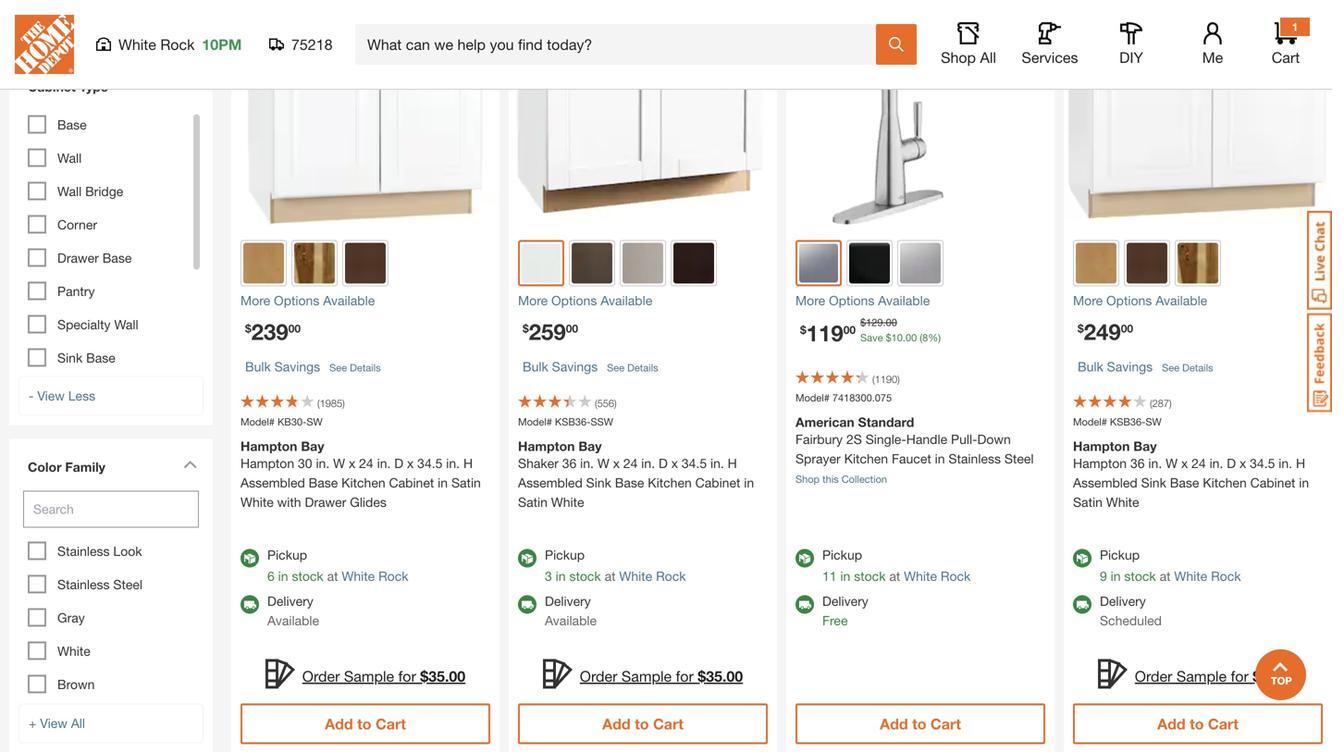 Task type: locate. For each thing, give the bounding box(es) containing it.
delivery up free
[[823, 594, 869, 609]]

1 horizontal spatial w
[[598, 456, 610, 471]]

corner link
[[57, 217, 97, 232]]

2 horizontal spatial see
[[1163, 362, 1180, 374]]

shop all button
[[939, 22, 999, 67]]

0 vertical spatial drawer
[[57, 250, 99, 266]]

0 horizontal spatial bulk
[[245, 359, 271, 374]]

bay down ssw
[[579, 439, 602, 454]]

steel down down
[[1005, 451, 1034, 466]]

00 for 259
[[566, 322, 578, 335]]

1 horizontal spatial order
[[580, 668, 618, 686]]

in.
[[316, 456, 330, 471], [377, 456, 391, 471], [446, 456, 460, 471], [580, 456, 594, 471], [642, 456, 655, 471], [711, 456, 724, 471], [1149, 456, 1163, 471], [1210, 456, 1224, 471], [1279, 456, 1293, 471]]

bay up the 30 at the bottom
[[301, 439, 324, 454]]

0 horizontal spatial natural hickory image
[[294, 243, 335, 284]]

1 available shipping image from the left
[[518, 596, 537, 614]]

1 more options available link from the left
[[241, 291, 490, 310]]

white right 9
[[1175, 569, 1208, 584]]

more options available for 239
[[241, 293, 375, 308]]

00 inside $ 249 00
[[1121, 322, 1134, 335]]

h for 249
[[1297, 456, 1306, 471]]

stock inside pickup 6 in stock at white rock
[[292, 569, 324, 584]]

d inside the hampton bay shaker 36 in. w x 24 in. d x 34.5 in. h assembled sink base kitchen cabinet in satin white
[[659, 456, 668, 471]]

2 36 from the left
[[1131, 456, 1145, 471]]

sprayer
[[796, 451, 841, 466]]

2 horizontal spatial available for pickup image
[[1074, 549, 1092, 568]]

order sample for $ 35.00 for pickup 3 in stock at white rock
[[580, 668, 743, 686]]

3 bulk from the left
[[1078, 359, 1104, 374]]

options up '$ 259 00'
[[552, 293, 597, 308]]

stainless up gray
[[57, 577, 110, 592]]

pickup for 9
[[1100, 547, 1140, 563]]

2 horizontal spatial 34.5
[[1250, 456, 1276, 471]]

0 vertical spatial + view all
[[29, 8, 85, 23]]

available for pickup image left pickup 6 in stock at white rock
[[241, 549, 259, 568]]

this
[[823, 473, 839, 485]]

2 horizontal spatial see details button
[[1163, 351, 1214, 385]]

0 horizontal spatial 36
[[562, 456, 577, 471]]

34.5 for 239
[[418, 456, 443, 471]]

bulk down the 239
[[245, 359, 271, 374]]

pickup inside pickup 11 in stock at white rock
[[823, 547, 863, 563]]

w inside hampton bay hampton 36 in. w x 24 in. d x 34.5 in. h assembled sink base kitchen cabinet in satin white
[[1166, 456, 1178, 471]]

3 options from the left
[[829, 293, 875, 308]]

to for 9 in stock
[[1190, 715, 1204, 733]]

pickup up 9
[[1100, 547, 1140, 563]]

more for 259
[[518, 293, 548, 308]]

w right the 30 at the bottom
[[333, 456, 345, 471]]

drawer inside hampton bay hampton 30 in. w x 24 in. d x 34.5 in. h assembled base kitchen cabinet in satin white with drawer glides
[[305, 495, 346, 510]]

1 sample from the left
[[344, 668, 394, 686]]

polished chrome image
[[900, 243, 941, 284]]

3 pickup from the left
[[823, 547, 863, 563]]

more for 239
[[241, 293, 270, 308]]

pantry link
[[57, 284, 95, 299]]

1 stock from the left
[[292, 569, 324, 584]]

3 bay from the left
[[1134, 439, 1157, 454]]

stainless steel image
[[800, 244, 838, 283]]

add for 9 in stock
[[1158, 715, 1186, 733]]

gray link
[[57, 610, 85, 626]]

sink down specialty in the top of the page
[[57, 350, 83, 366]]

stainless steel link
[[57, 577, 143, 592]]

$ 119 00 $ 129 . 00 save $ 10 . 00 ( 8 %)
[[801, 317, 941, 346]]

view down brown
[[40, 716, 67, 731]]

options for 249
[[1107, 293, 1153, 308]]

2 + view all from the top
[[29, 716, 85, 731]]

delivery available down the 6
[[267, 594, 319, 628]]

stock inside pickup 11 in stock at white rock
[[854, 569, 886, 584]]

34.5 for 259
[[682, 456, 707, 471]]

24 for 259
[[624, 456, 638, 471]]

0 horizontal spatial see details button
[[330, 351, 381, 385]]

1 horizontal spatial sink
[[586, 475, 612, 490]]

see details button up 556
[[607, 351, 659, 385]]

cabinet inside cabinet type link
[[28, 79, 76, 94]]

white rock link
[[342, 569, 409, 584], [620, 569, 686, 584], [904, 569, 971, 584], [1175, 569, 1242, 584]]

1 horizontal spatial shop
[[941, 49, 976, 66]]

satin inside hampton bay hampton 36 in. w x 24 in. d x 34.5 in. h assembled sink base kitchen cabinet in satin white
[[1074, 495, 1103, 510]]

rock inside pickup 3 in stock at white rock
[[656, 569, 686, 584]]

24 inside the hampton bay shaker 36 in. w x 24 in. d x 34.5 in. h assembled sink base kitchen cabinet in satin white
[[624, 456, 638, 471]]

bulk for 259
[[523, 359, 549, 374]]

see details button for 259
[[607, 351, 659, 385]]

) for 259
[[615, 397, 617, 410]]

1 + view all from the top
[[29, 8, 85, 23]]

savings down $ 239 00
[[275, 359, 320, 374]]

1 vertical spatial shop
[[796, 473, 820, 485]]

0 horizontal spatial ksb36-
[[555, 416, 591, 428]]

0 horizontal spatial for
[[398, 668, 416, 686]]

more up 259
[[518, 293, 548, 308]]

w for 259
[[598, 456, 610, 471]]

1 horizontal spatial d
[[659, 456, 668, 471]]

available shipping image for available
[[518, 596, 537, 614]]

add to cart button
[[241, 704, 490, 745], [518, 704, 768, 745], [796, 704, 1046, 745], [1074, 704, 1323, 745]]

35.00 for pickup 3 in stock at white rock
[[706, 668, 743, 686]]

delivery inside delivery scheduled
[[1100, 594, 1146, 609]]

1 horizontal spatial drawer
[[305, 495, 346, 510]]

bulk savings button for 249
[[1078, 348, 1153, 385]]

add to cart button for 9 in stock
[[1074, 704, 1323, 745]]

available shipping image for free
[[796, 596, 814, 614]]

1 horizontal spatial .
[[903, 332, 906, 344]]

to for 3 in stock
[[635, 715, 649, 733]]

1 available shipping image from the left
[[241, 596, 259, 614]]

options up $ 239 00
[[274, 293, 320, 308]]

1 delivery available from the left
[[267, 594, 319, 628]]

4 stock from the left
[[1125, 569, 1157, 584]]

see for 259
[[607, 362, 625, 374]]

view
[[40, 8, 67, 23], [37, 388, 65, 404], [40, 716, 67, 731]]

4 delivery from the left
[[1100, 594, 1146, 609]]

2 horizontal spatial d
[[1227, 456, 1237, 471]]

drawer right with
[[305, 495, 346, 510]]

00 inside '$ 259 00'
[[566, 322, 578, 335]]

more options available for 119
[[796, 293, 930, 308]]

shop inside button
[[941, 49, 976, 66]]

more options available
[[241, 293, 375, 308], [518, 293, 653, 308], [796, 293, 930, 308], [1074, 293, 1208, 308]]

white inside pickup 3 in stock at white rock
[[620, 569, 653, 584]]

bulk savings button down '$ 259 00'
[[523, 348, 598, 385]]

- view less link
[[19, 376, 204, 416]]

pickup for 6
[[267, 547, 307, 563]]

0 horizontal spatial 35.00
[[429, 668, 466, 686]]

4 add to cart button from the left
[[1074, 704, 1323, 745]]

bulk savings see details up the 287
[[1078, 359, 1214, 374]]

0 vertical spatial steel
[[1005, 451, 1034, 466]]

36 right shaker
[[562, 456, 577, 471]]

1 vertical spatial steel
[[113, 577, 143, 592]]

2 horizontal spatial order sample for $ 35.00
[[1135, 668, 1299, 686]]

( up model# ksb36-sw
[[1150, 397, 1153, 410]]

0 horizontal spatial sink
[[57, 350, 83, 366]]

bulk savings button
[[245, 348, 320, 385], [523, 348, 598, 385], [1078, 348, 1153, 385]]

bulk savings see details for 239
[[245, 359, 381, 374]]

2 horizontal spatial h
[[1297, 456, 1306, 471]]

0 vertical spatial stainless
[[949, 451, 1001, 466]]

view right -
[[37, 388, 65, 404]]

add to cart for 6 in stock
[[325, 715, 406, 733]]

bulk savings button for 239
[[245, 348, 320, 385]]

2 vertical spatial stainless
[[57, 577, 110, 592]]

1 horizontal spatial available shipping image
[[796, 596, 814, 614]]

34.5 inside the hampton bay shaker 36 in. w x 24 in. d x 34.5 in. h assembled sink base kitchen cabinet in satin white
[[682, 456, 707, 471]]

available shipping image for scheduled
[[1074, 596, 1092, 614]]

0 horizontal spatial savings
[[275, 359, 320, 374]]

options for 259
[[552, 293, 597, 308]]

2 order sample for $ 35.00 from the left
[[580, 668, 743, 686]]

in inside american standard fairbury 2s single-handle pull-down sprayer kitchen faucet in stainless steel shop this collection
[[935, 451, 945, 466]]

sink down model# ksb36-sw
[[1142, 475, 1167, 490]]

3 order from the left
[[1135, 668, 1173, 686]]

stock up delivery scheduled
[[1125, 569, 1157, 584]]

medium oak image
[[243, 243, 284, 284]]

model# up american
[[796, 392, 830, 404]]

delivery available for 3
[[545, 594, 597, 628]]

2 more from the left
[[518, 293, 548, 308]]

more
[[241, 293, 270, 308], [518, 293, 548, 308], [796, 293, 826, 308], [1074, 293, 1103, 308]]

1 in. from the left
[[316, 456, 330, 471]]

1 vertical spatial all
[[980, 49, 997, 66]]

3 more from the left
[[796, 293, 826, 308]]

0 horizontal spatial available shipping image
[[241, 596, 259, 614]]

3 for from the left
[[1231, 668, 1249, 686]]

see details button up ( 1985 ) at the bottom
[[330, 351, 381, 385]]

2 bay from the left
[[579, 439, 602, 454]]

1 sw from the left
[[307, 416, 323, 428]]

h inside hampton bay hampton 30 in. w x 24 in. d x 34.5 in. h assembled base kitchen cabinet in satin white with drawer glides
[[464, 456, 473, 471]]

sink base
[[57, 350, 115, 366]]

1 horizontal spatial bay
[[579, 439, 602, 454]]

delivery available down 3
[[545, 594, 597, 628]]

0 horizontal spatial bulk savings button
[[245, 348, 320, 385]]

base inside hampton bay hampton 30 in. w x 24 in. d x 34.5 in. h assembled base kitchen cabinet in satin white with drawer glides
[[309, 475, 338, 490]]

at inside pickup 6 in stock at white rock
[[327, 569, 338, 584]]

all
[[71, 8, 85, 23], [980, 49, 997, 66], [71, 716, 85, 731]]

1 horizontal spatial for
[[676, 668, 694, 686]]

3 sample from the left
[[1177, 668, 1227, 686]]

$ inside $ 239 00
[[245, 322, 251, 335]]

24 inside hampton bay hampton 30 in. w x 24 in. d x 34.5 in. h assembled base kitchen cabinet in satin white with drawer glides
[[359, 456, 374, 471]]

1 pickup from the left
[[267, 547, 307, 563]]

0 horizontal spatial delivery available
[[267, 594, 319, 628]]

available up 129
[[878, 293, 930, 308]]

order sample for $ 35.00
[[302, 668, 466, 686], [580, 668, 743, 686], [1135, 668, 1299, 686]]

at right 3
[[605, 569, 616, 584]]

2 horizontal spatial sample
[[1177, 668, 1227, 686]]

1 horizontal spatial 35.00
[[706, 668, 743, 686]]

natural hickory image right medium oak image
[[294, 243, 335, 284]]

options up 129
[[829, 293, 875, 308]]

bulk down 259
[[523, 359, 549, 374]]

0 vertical spatial + view all link
[[19, 0, 204, 36]]

wall for wall bridge
[[57, 184, 82, 199]]

2 horizontal spatial bulk savings see details
[[1078, 359, 1214, 374]]

assembled inside hampton bay hampton 30 in. w x 24 in. d x 34.5 in. h assembled base kitchen cabinet in satin white with drawer glides
[[241, 475, 305, 490]]

x
[[349, 456, 356, 471], [407, 456, 414, 471], [613, 456, 620, 471], [672, 456, 678, 471], [1182, 456, 1189, 471], [1240, 456, 1247, 471]]

cabinet
[[28, 79, 76, 94], [389, 475, 434, 490], [696, 475, 741, 490], [1251, 475, 1296, 490]]

0 horizontal spatial available shipping image
[[518, 596, 537, 614]]

2 available for pickup image from the left
[[518, 549, 537, 568]]

see details button up the 287
[[1163, 351, 1214, 385]]

hampton for 239
[[241, 439, 297, 454]]

pickup inside pickup 9 in stock at white rock
[[1100, 547, 1140, 563]]

white inside pickup 11 in stock at white rock
[[904, 569, 937, 584]]

3 order sample for $ 35.00 from the left
[[1135, 668, 1299, 686]]

model# down 249 at the top right of the page
[[1074, 416, 1108, 428]]

w down the 287
[[1166, 456, 1178, 471]]

more options available link for 249
[[1074, 291, 1323, 310]]

1 horizontal spatial available shipping image
[[1074, 596, 1092, 614]]

satin inside hampton bay hampton 30 in. w x 24 in. d x 34.5 in. h assembled base kitchen cabinet in satin white with drawer glides
[[452, 475, 481, 490]]

add to cart button for 6 in stock
[[241, 704, 490, 745]]

all up cabinet type
[[71, 8, 85, 23]]

kitchen inside american standard fairbury 2s single-handle pull-down sprayer kitchen faucet in stainless steel shop this collection
[[845, 451, 889, 466]]

rock inside pickup 9 in stock at white rock
[[1211, 569, 1242, 584]]

available down cognac image
[[323, 293, 375, 308]]

1 horizontal spatial sample
[[622, 668, 672, 686]]

model#
[[796, 392, 830, 404], [241, 416, 275, 428], [518, 416, 552, 428], [1074, 416, 1108, 428]]

see up the 287
[[1163, 362, 1180, 374]]

2 options from the left
[[552, 293, 597, 308]]

american standard fairbury 2s single-handle pull-down sprayer kitchen faucet in stainless steel shop this collection
[[796, 415, 1034, 485]]

$
[[861, 317, 866, 329], [245, 322, 251, 335], [523, 322, 529, 335], [1078, 322, 1084, 335], [801, 323, 807, 336], [886, 332, 892, 344], [420, 668, 429, 686], [698, 668, 706, 686], [1253, 668, 1262, 686]]

(
[[920, 332, 923, 344], [873, 373, 875, 385], [317, 397, 320, 410], [595, 397, 598, 410], [1150, 397, 1153, 410]]

35.00 for pickup 6 in stock at white rock
[[429, 668, 466, 686]]

more options available link for 239
[[241, 291, 490, 310]]

at for 9 in stock
[[1160, 569, 1171, 584]]

h inside hampton bay hampton 36 in. w x 24 in. d x 34.5 in. h assembled sink base kitchen cabinet in satin white
[[1297, 456, 1306, 471]]

1 bulk savings see details from the left
[[245, 359, 381, 374]]

cabinet type link
[[19, 68, 204, 111]]

2 details from the left
[[628, 362, 659, 374]]

glides
[[350, 495, 387, 510]]

assembled inside hampton bay hampton 36 in. w x 24 in. d x 34.5 in. h assembled sink base kitchen cabinet in satin white
[[1074, 475, 1138, 490]]

steel down look
[[113, 577, 143, 592]]

more up the 239
[[241, 293, 270, 308]]

00 inside $ 239 00
[[288, 322, 301, 335]]

34.5 inside hampton bay hampton 30 in. w x 24 in. d x 34.5 in. h assembled base kitchen cabinet in satin white with drawer glides
[[418, 456, 443, 471]]

kitchen inside hampton bay hampton 30 in. w x 24 in. d x 34.5 in. h assembled base kitchen cabinet in satin white with drawer glides
[[342, 475, 386, 490]]

add to cart for 9 in stock
[[1158, 715, 1239, 733]]

2 see details button from the left
[[607, 351, 659, 385]]

1 horizontal spatial available for pickup image
[[518, 549, 537, 568]]

bay for 249
[[1134, 439, 1157, 454]]

white inside hampton bay hampton 36 in. w x 24 in. d x 34.5 in. h assembled sink base kitchen cabinet in satin white
[[1107, 495, 1140, 510]]

cognac image
[[345, 243, 386, 284]]

( 287 )
[[1150, 397, 1172, 410]]

pickup for 3
[[545, 547, 585, 563]]

0 horizontal spatial d
[[394, 456, 404, 471]]

1 horizontal spatial see
[[607, 362, 625, 374]]

( left "%)" at right top
[[920, 332, 923, 344]]

shop left this
[[796, 473, 820, 485]]

savings for 239
[[275, 359, 320, 374]]

2 horizontal spatial for
[[1231, 668, 1249, 686]]

pickup inside pickup 6 in stock at white rock
[[267, 547, 307, 563]]

6
[[267, 569, 275, 584]]

bulk savings button down $ 239 00
[[245, 348, 320, 385]]

3 savings from the left
[[1107, 359, 1153, 374]]

white inside pickup 6 in stock at white rock
[[342, 569, 375, 584]]

1 vertical spatial drawer
[[305, 495, 346, 510]]

rock for pickup 9 in stock at white rock
[[1211, 569, 1242, 584]]

2 bulk savings see details from the left
[[523, 359, 659, 374]]

3 w from the left
[[1166, 456, 1178, 471]]

h inside the hampton bay shaker 36 in. w x 24 in. d x 34.5 in. h assembled sink base kitchen cabinet in satin white
[[728, 456, 737, 471]]

available down dove gray icon
[[601, 293, 653, 308]]

satin inside the hampton bay shaker 36 in. w x 24 in. d x 34.5 in. h assembled sink base kitchen cabinet in satin white
[[518, 495, 548, 510]]

more options available link up 8
[[796, 291, 1046, 310]]

0 horizontal spatial w
[[333, 456, 345, 471]]

2 available shipping image from the left
[[1074, 596, 1092, 614]]

at up delivery scheduled
[[1160, 569, 1171, 584]]

1 white rock link from the left
[[342, 569, 409, 584]]

1 for from the left
[[398, 668, 416, 686]]

1 order from the left
[[302, 668, 340, 686]]

model# for 239
[[241, 416, 275, 428]]

more for 119
[[796, 293, 826, 308]]

see up 556
[[607, 362, 625, 374]]

2 more options available from the left
[[518, 293, 653, 308]]

white
[[118, 36, 156, 53], [241, 495, 274, 510], [551, 495, 584, 510], [1107, 495, 1140, 510], [342, 569, 375, 584], [620, 569, 653, 584], [904, 569, 937, 584], [1175, 569, 1208, 584], [57, 644, 91, 659]]

sw for 249
[[1146, 416, 1162, 428]]

white inside hampton bay hampton 30 in. w x 24 in. d x 34.5 in. h assembled base kitchen cabinet in satin white with drawer glides
[[241, 495, 274, 510]]

36 inside the hampton bay shaker 36 in. w x 24 in. d x 34.5 in. h assembled sink base kitchen cabinet in satin white
[[562, 456, 577, 471]]

0 vertical spatial all
[[71, 8, 85, 23]]

fairbury
[[796, 432, 843, 447]]

2 w from the left
[[598, 456, 610, 471]]

36
[[562, 456, 577, 471], [1131, 456, 1145, 471]]

1 d from the left
[[394, 456, 404, 471]]

delivery down the 6
[[267, 594, 314, 609]]

2 35.00 from the left
[[706, 668, 743, 686]]

model# up shaker
[[518, 416, 552, 428]]

pickup 6 in stock at white rock
[[267, 547, 409, 584]]

1 horizontal spatial savings
[[552, 359, 598, 374]]

in inside hampton bay hampton 30 in. w x 24 in. d x 34.5 in. h assembled base kitchen cabinet in satin white with drawer glides
[[438, 475, 448, 490]]

36 inside hampton bay hampton 36 in. w x 24 in. d x 34.5 in. h assembled sink base kitchen cabinet in satin white
[[1131, 456, 1145, 471]]

assembled down model# ksb36-sw
[[1074, 475, 1138, 490]]

view up cabinet type
[[40, 8, 67, 23]]

more options available down brindle image
[[518, 293, 653, 308]]

( up ssw
[[595, 397, 598, 410]]

stock inside pickup 9 in stock at white rock
[[1125, 569, 1157, 584]]

2 at from the left
[[605, 569, 616, 584]]

+ view all link
[[19, 0, 204, 36], [19, 704, 204, 744]]

2 horizontal spatial w
[[1166, 456, 1178, 471]]

1 add to cart button from the left
[[241, 704, 490, 745]]

rock
[[160, 36, 195, 53], [379, 569, 409, 584], [656, 569, 686, 584], [941, 569, 971, 584], [1211, 569, 1242, 584]]

.
[[883, 317, 886, 329], [903, 332, 906, 344]]

assembled up with
[[241, 475, 305, 490]]

stock right 3
[[570, 569, 601, 584]]

pickup inside pickup 3 in stock at white rock
[[545, 547, 585, 563]]

cognac image
[[1127, 243, 1168, 284]]

available for pickup image left pickup 3 in stock at white rock
[[518, 549, 537, 568]]

1 vertical spatial wall
[[57, 184, 82, 199]]

1 36 from the left
[[562, 456, 577, 471]]

assembled down shaker
[[518, 475, 583, 490]]

2 available shipping image from the left
[[796, 596, 814, 614]]

1 horizontal spatial see details button
[[607, 351, 659, 385]]

bay inside the hampton bay shaker 36 in. w x 24 in. d x 34.5 in. h assembled sink base kitchen cabinet in satin white
[[579, 439, 602, 454]]

( 556 )
[[595, 397, 617, 410]]

caret icon image
[[183, 460, 197, 469]]

available shipping image
[[518, 596, 537, 614], [796, 596, 814, 614]]

2 24 from the left
[[624, 456, 638, 471]]

2 horizontal spatial satin
[[1074, 495, 1103, 510]]

matte black image
[[850, 243, 890, 284]]

0 horizontal spatial order
[[302, 668, 340, 686]]

0 horizontal spatial h
[[464, 456, 473, 471]]

24 inside hampton bay hampton 36 in. w x 24 in. d x 34.5 in. h assembled sink base kitchen cabinet in satin white
[[1192, 456, 1207, 471]]

4 more options available link from the left
[[1074, 291, 1323, 310]]

+ view all up cabinet type
[[29, 8, 85, 23]]

add
[[325, 715, 353, 733], [603, 715, 631, 733], [880, 715, 908, 733], [1158, 715, 1186, 733]]

available shipping image
[[241, 596, 259, 614], [1074, 596, 1092, 614]]

3 see details button from the left
[[1163, 351, 1214, 385]]

2 horizontal spatial savings
[[1107, 359, 1153, 374]]

1 vertical spatial stainless
[[57, 544, 110, 559]]

3 more options available link from the left
[[796, 291, 1046, 310]]

0 horizontal spatial sw
[[307, 416, 323, 428]]

stock for 11 in stock
[[854, 569, 886, 584]]

0 vertical spatial shop
[[941, 49, 976, 66]]

hampton inside the hampton bay shaker 36 in. w x 24 in. d x 34.5 in. h assembled sink base kitchen cabinet in satin white
[[518, 439, 575, 454]]

savings
[[275, 359, 320, 374], [552, 359, 598, 374], [1107, 359, 1153, 374]]

1 x from the left
[[349, 456, 356, 471]]

bulk savings button down $ 249 00 at the right top of the page
[[1078, 348, 1153, 385]]

4 x from the left
[[672, 456, 678, 471]]

model# left kb30- on the bottom left of the page
[[241, 416, 275, 428]]

ksb36- up hampton bay hampton 36 in. w x 24 in. d x 34.5 in. h assembled sink base kitchen cabinet in satin white at the right bottom
[[1110, 416, 1146, 428]]

base inside the hampton bay shaker 36 in. w x 24 in. d x 34.5 in. h assembled sink base kitchen cabinet in satin white
[[615, 475, 644, 490]]

ksb36-
[[555, 416, 591, 428], [1110, 416, 1146, 428]]

pickup up 3
[[545, 547, 585, 563]]

savings down $ 249 00 at the right top of the page
[[1107, 359, 1153, 374]]

0 horizontal spatial 34.5
[[418, 456, 443, 471]]

+ view all link up type
[[19, 0, 204, 36]]

10pm
[[202, 36, 242, 53]]

delivery
[[267, 594, 314, 609], [545, 594, 591, 609], [823, 594, 869, 609], [1100, 594, 1146, 609]]

color family
[[28, 460, 105, 475]]

sw down ( 287 )
[[1146, 416, 1162, 428]]

1 horizontal spatial bulk savings see details
[[523, 359, 659, 374]]

white link
[[57, 644, 91, 659]]

3 see from the left
[[1163, 362, 1180, 374]]

0 horizontal spatial shop
[[796, 473, 820, 485]]

00
[[886, 317, 898, 329], [288, 322, 301, 335], [566, 322, 578, 335], [1121, 322, 1134, 335], [844, 323, 856, 336], [906, 332, 917, 344]]

2 for from the left
[[676, 668, 694, 686]]

1 vertical spatial view
[[37, 388, 65, 404]]

for for pickup 3 in stock at white rock
[[676, 668, 694, 686]]

stainless inside american standard fairbury 2s single-handle pull-down sprayer kitchen faucet in stainless steel shop this collection
[[949, 451, 1001, 466]]

base link
[[57, 117, 87, 132]]

faucet
[[892, 451, 932, 466]]

239
[[251, 318, 288, 345]]

4 to from the left
[[1190, 715, 1204, 733]]

w inside the hampton bay shaker 36 in. w x 24 in. d x 34.5 in. h assembled sink base kitchen cabinet in satin white
[[598, 456, 610, 471]]

1 to from the left
[[357, 715, 372, 733]]

00 for 119
[[844, 323, 856, 336]]

2 delivery from the left
[[545, 594, 591, 609]]

0 horizontal spatial satin
[[452, 475, 481, 490]]

live chat image
[[1308, 211, 1333, 310]]

1 vertical spatial + view all
[[29, 716, 85, 731]]

1 horizontal spatial bulk savings button
[[523, 348, 598, 385]]

at inside pickup 9 in stock at white rock
[[1160, 569, 1171, 584]]

2 horizontal spatial 35.00
[[1262, 668, 1299, 686]]

shop
[[941, 49, 976, 66], [796, 473, 820, 485]]

available for 259
[[601, 293, 653, 308]]

bay inside hampton bay hampton 30 in. w x 24 in. d x 34.5 in. h assembled base kitchen cabinet in satin white with drawer glides
[[301, 439, 324, 454]]

in inside the hampton bay shaker 36 in. w x 24 in. d x 34.5 in. h assembled sink base kitchen cabinet in satin white
[[744, 475, 754, 490]]

more options available up $ 239 00
[[241, 293, 375, 308]]

see
[[330, 362, 347, 374], [607, 362, 625, 374], [1163, 362, 1180, 374]]

order sample for $ 35.00 for pickup 6 in stock at white rock
[[302, 668, 466, 686]]

2 horizontal spatial bulk savings button
[[1078, 348, 1153, 385]]

shop all
[[941, 49, 997, 66]]

more options available link down cognac image
[[241, 291, 490, 310]]

delivery up scheduled
[[1100, 594, 1146, 609]]

1 horizontal spatial sw
[[1146, 416, 1162, 428]]

1 horizontal spatial 36
[[1131, 456, 1145, 471]]

1 bulk from the left
[[245, 359, 271, 374]]

for for pickup 6 in stock at white rock
[[398, 668, 416, 686]]

in inside pickup 9 in stock at white rock
[[1111, 569, 1121, 584]]

ksb36- up shaker
[[555, 416, 591, 428]]

available for pickup image left pickup 9 in stock at white rock in the right of the page
[[1074, 549, 1092, 568]]

1 see details button from the left
[[330, 351, 381, 385]]

3 more options available from the left
[[796, 293, 930, 308]]

available for pickup image
[[241, 549, 259, 568], [518, 549, 537, 568], [1074, 549, 1092, 568]]

cart for pickup 9 in stock at white rock
[[1209, 715, 1239, 733]]

pickup
[[267, 547, 307, 563], [545, 547, 585, 563], [823, 547, 863, 563], [1100, 547, 1140, 563]]

1 see from the left
[[330, 362, 347, 374]]

2 add from the left
[[603, 715, 631, 733]]

2 horizontal spatial details
[[1183, 362, 1214, 374]]

1 details from the left
[[350, 362, 381, 374]]

for
[[398, 668, 416, 686], [676, 668, 694, 686], [1231, 668, 1249, 686]]

sink down ssw
[[586, 475, 612, 490]]

1 vertical spatial + view all link
[[19, 704, 204, 744]]

bulk down 249 at the top right of the page
[[1078, 359, 1104, 374]]

3 bulk savings button from the left
[[1078, 348, 1153, 385]]

at right 11
[[890, 569, 901, 584]]

at right the 6
[[327, 569, 338, 584]]

2 vertical spatial all
[[71, 716, 85, 731]]

natural hickory image
[[294, 243, 335, 284], [1178, 243, 1219, 284]]

1 bay from the left
[[301, 439, 324, 454]]

2 bulk savings button from the left
[[523, 348, 598, 385]]

all left services
[[980, 49, 997, 66]]

stainless down pull-
[[949, 451, 1001, 466]]

base inside hampton bay hampton 36 in. w x 24 in. d x 34.5 in. h assembled sink base kitchen cabinet in satin white
[[1170, 475, 1200, 490]]

d for 259
[[659, 456, 668, 471]]

available down cognac icon
[[1156, 293, 1208, 308]]

1 34.5 from the left
[[418, 456, 443, 471]]

cart 1
[[1272, 20, 1301, 66]]

w
[[333, 456, 345, 471], [598, 456, 610, 471], [1166, 456, 1178, 471]]

1 ksb36- from the left
[[555, 416, 591, 428]]

1 horizontal spatial satin
[[518, 495, 548, 510]]

more options available down cognac icon
[[1074, 293, 1208, 308]]

more options available link down cognac icon
[[1074, 291, 1323, 310]]

options
[[274, 293, 320, 308], [552, 293, 597, 308], [829, 293, 875, 308], [1107, 293, 1153, 308]]

bay inside hampton bay hampton 36 in. w x 24 in. d x 34.5 in. h assembled sink base kitchen cabinet in satin white
[[1134, 439, 1157, 454]]

+
[[29, 8, 36, 23], [29, 716, 36, 731]]

24 for 249
[[1192, 456, 1207, 471]]

bulk savings see details up ( 556 )
[[523, 359, 659, 374]]

satin
[[452, 475, 481, 490], [518, 495, 548, 510], [1074, 495, 1103, 510]]

1 horizontal spatial h
[[728, 456, 737, 471]]

stock inside pickup 3 in stock at white rock
[[570, 569, 601, 584]]

1 horizontal spatial natural hickory image
[[1178, 243, 1219, 284]]

pickup up 11
[[823, 547, 863, 563]]

see up ( 1985 ) at the bottom
[[330, 362, 347, 374]]

2s
[[847, 432, 862, 447]]

see details button
[[330, 351, 381, 385], [607, 351, 659, 385], [1163, 351, 1214, 385]]

36 down model# ksb36-sw
[[1131, 456, 1145, 471]]

8 in. from the left
[[1210, 456, 1224, 471]]

3 34.5 from the left
[[1250, 456, 1276, 471]]

at inside pickup 3 in stock at white rock
[[605, 569, 616, 584]]

+ view all
[[29, 8, 85, 23], [29, 716, 85, 731]]

1 horizontal spatial ksb36-
[[1110, 416, 1146, 428]]

3 d from the left
[[1227, 456, 1237, 471]]

see details button for 249
[[1163, 351, 1214, 385]]

3 h from the left
[[1297, 456, 1306, 471]]

stock right the 6
[[292, 569, 324, 584]]

sink inside the hampton bay shaker 36 in. w x 24 in. d x 34.5 in. h assembled sink base kitchen cabinet in satin white
[[586, 475, 612, 490]]

bay down model# ksb36-sw
[[1134, 439, 1157, 454]]

3 assembled from the left
[[1074, 475, 1138, 490]]

bay for 239
[[301, 439, 324, 454]]

more options available link for 119
[[796, 291, 1046, 310]]

2 pickup from the left
[[545, 547, 585, 563]]

4 pickup from the left
[[1100, 547, 1140, 563]]

more options available for 259
[[518, 293, 653, 308]]

4 add from the left
[[1158, 715, 1186, 733]]

h for 259
[[728, 456, 737, 471]]

3 stock from the left
[[854, 569, 886, 584]]

2 34.5 from the left
[[682, 456, 707, 471]]

4 options from the left
[[1107, 293, 1153, 308]]

all inside shop all button
[[980, 49, 997, 66]]

assembled
[[241, 475, 305, 490], [518, 475, 583, 490], [1074, 475, 1138, 490]]

fairbury 2s single-handle pull-down sprayer kitchen faucet in stainless steel image
[[787, 0, 1055, 231]]

1 horizontal spatial details
[[628, 362, 659, 374]]

wall right specialty in the top of the page
[[114, 317, 138, 332]]

3 add to cart from the left
[[880, 715, 961, 733]]

bulk savings button for 259
[[523, 348, 598, 385]]

5 x from the left
[[1182, 456, 1189, 471]]

1 horizontal spatial steel
[[1005, 451, 1034, 466]]

2 horizontal spatial assembled
[[1074, 475, 1138, 490]]

00 for 249
[[1121, 322, 1134, 335]]

at inside pickup 11 in stock at white rock
[[890, 569, 901, 584]]

2 x from the left
[[407, 456, 414, 471]]

white down shaker
[[551, 495, 584, 510]]

1 options from the left
[[274, 293, 320, 308]]

4 more from the left
[[1074, 293, 1103, 308]]

34.5 inside hampton bay hampton 36 in. w x 24 in. d x 34.5 in. h assembled sink base kitchen cabinet in satin white
[[1250, 456, 1276, 471]]

0 horizontal spatial order sample for $ 35.00
[[302, 668, 466, 686]]

( up "model# kb30-sw" at the left bottom of the page
[[317, 397, 320, 410]]

1 horizontal spatial 24
[[624, 456, 638, 471]]

more up the 119
[[796, 293, 826, 308]]

1
[[1293, 20, 1299, 33]]

pickup 11 in stock at white rock
[[823, 547, 971, 584]]

+ view all down brown
[[29, 716, 85, 731]]

0 horizontal spatial assembled
[[241, 475, 305, 490]]

+ view all link down brown
[[19, 704, 204, 744]]

order
[[302, 668, 340, 686], [580, 668, 618, 686], [1135, 668, 1173, 686]]

0 vertical spatial .
[[883, 317, 886, 329]]

0 vertical spatial wall
[[57, 150, 82, 166]]

2 to from the left
[[635, 715, 649, 733]]

1 horizontal spatial bulk
[[523, 359, 549, 374]]

0 horizontal spatial sample
[[344, 668, 394, 686]]

0 horizontal spatial details
[[350, 362, 381, 374]]

2 sw from the left
[[1146, 416, 1162, 428]]

2 horizontal spatial bulk
[[1078, 359, 1104, 374]]

d inside hampton bay hampton 36 in. w x 24 in. d x 34.5 in. h assembled sink base kitchen cabinet in satin white
[[1227, 456, 1237, 471]]

assembled inside the hampton bay shaker 36 in. w x 24 in. d x 34.5 in. h assembled sink base kitchen cabinet in satin white
[[518, 475, 583, 490]]

more options available link down dove gray icon
[[518, 291, 768, 310]]

drawer base
[[57, 250, 132, 266]]

rock inside pickup 11 in stock at white rock
[[941, 569, 971, 584]]

bulk savings see details up ( 1985 ) at the bottom
[[245, 359, 381, 374]]

sink inside hampton bay hampton 36 in. w x 24 in. d x 34.5 in. h assembled sink base kitchen cabinet in satin white
[[1142, 475, 1167, 490]]

wall down the wall link
[[57, 184, 82, 199]]

rock inside pickup 6 in stock at white rock
[[379, 569, 409, 584]]

d inside hampton bay hampton 30 in. w x 24 in. d x 34.5 in. h assembled base kitchen cabinet in satin white with drawer glides
[[394, 456, 404, 471]]

0 horizontal spatial 24
[[359, 456, 374, 471]]

hampton
[[241, 439, 297, 454], [518, 439, 575, 454], [1074, 439, 1130, 454], [241, 456, 294, 471], [1074, 456, 1127, 471]]

cabinet inside hampton bay hampton 30 in. w x 24 in. d x 34.5 in. h assembled base kitchen cabinet in satin white with drawer glides
[[389, 475, 434, 490]]

1 horizontal spatial 34.5
[[682, 456, 707, 471]]

at for 3 in stock
[[605, 569, 616, 584]]

1 w from the left
[[333, 456, 345, 471]]

2 horizontal spatial bay
[[1134, 439, 1157, 454]]

w down ssw
[[598, 456, 610, 471]]

2 order from the left
[[580, 668, 618, 686]]

stock for 9 in stock
[[1125, 569, 1157, 584]]

w for 239
[[333, 456, 345, 471]]

available for pickup image for 3 in stock
[[518, 549, 537, 568]]

2 see from the left
[[607, 362, 625, 374]]

delivery down 3
[[545, 594, 591, 609]]

feedback link image
[[1308, 313, 1333, 413]]

w inside hampton bay hampton 30 in. w x 24 in. d x 34.5 in. h assembled base kitchen cabinet in satin white with drawer glides
[[333, 456, 345, 471]]

more options available link
[[241, 291, 490, 310], [518, 291, 768, 310], [796, 291, 1046, 310], [1074, 291, 1323, 310]]

d for 249
[[1227, 456, 1237, 471]]



Task type: vqa. For each thing, say whether or not it's contained in the screenshot.
'SSW' on the left of page
yes



Task type: describe. For each thing, give the bounding box(es) containing it.
2 + from the top
[[29, 716, 36, 731]]

delivery for 11
[[823, 594, 869, 609]]

bulk savings see details for 249
[[1078, 359, 1214, 374]]

american
[[796, 415, 855, 430]]

bulk for 249
[[1078, 359, 1104, 374]]

36 for 259
[[562, 456, 577, 471]]

white up brown
[[57, 644, 91, 659]]

assembled for 259
[[518, 475, 583, 490]]

3 to from the left
[[913, 715, 927, 733]]

75218 button
[[269, 35, 333, 54]]

hampton bay shaker 36 in. w x 24 in. d x 34.5 in. h assembled sink base kitchen cabinet in satin white
[[518, 439, 754, 510]]

cabinet inside hampton bay hampton 36 in. w x 24 in. d x 34.5 in. h assembled sink base kitchen cabinet in satin white
[[1251, 475, 1296, 490]]

collection
[[842, 473, 888, 485]]

hampton bay hampton 30 in. w x 24 in. d x 34.5 in. h assembled base kitchen cabinet in satin white with drawer glides
[[241, 439, 481, 510]]

hampton 30 in. w x 24 in. d x 34.5 in. h assembled base kitchen cabinet in satin white with drawer glides image
[[231, 0, 500, 231]]

75218
[[292, 36, 333, 53]]

wall bridge
[[57, 184, 123, 199]]

stock for 3 in stock
[[570, 569, 601, 584]]

bulk savings see details for 259
[[523, 359, 659, 374]]

d for 239
[[394, 456, 404, 471]]

model# ksb36-sw
[[1074, 416, 1162, 428]]

drawer base link
[[57, 250, 132, 266]]

gray
[[57, 610, 85, 626]]

( for 119
[[873, 373, 875, 385]]

handle
[[907, 432, 948, 447]]

1985
[[320, 397, 343, 410]]

36 for 249
[[1131, 456, 1145, 471]]

save
[[861, 332, 883, 344]]

Search text field
[[23, 491, 199, 528]]

sample for pickup 6 in stock at white rock
[[344, 668, 394, 686]]

8
[[923, 332, 928, 344]]

$ 249 00
[[1078, 318, 1134, 345]]

7418300.075
[[833, 392, 892, 404]]

$ 239 00
[[245, 318, 301, 345]]

0 horizontal spatial steel
[[113, 577, 143, 592]]

rock for pickup 6 in stock at white rock
[[379, 569, 409, 584]]

sink base link
[[57, 350, 115, 366]]

kitchen inside hampton bay hampton 36 in. w x 24 in. d x 34.5 in. h assembled sink base kitchen cabinet in satin white
[[1203, 475, 1247, 490]]

me button
[[1184, 22, 1243, 67]]

in inside pickup 3 in stock at white rock
[[556, 569, 566, 584]]

the home depot logo image
[[15, 15, 74, 74]]

steel inside american standard fairbury 2s single-handle pull-down sprayer kitchen faucet in stainless steel shop this collection
[[1005, 451, 1034, 466]]

at for 11 in stock
[[890, 569, 901, 584]]

cart for pickup 3 in stock at white rock
[[653, 715, 684, 733]]

6 in. from the left
[[711, 456, 724, 471]]

specialty wall
[[57, 317, 138, 332]]

hampton 36 in. w x 24 in. d x 34.5 in. h assembled sink base kitchen cabinet in satin white image
[[1064, 0, 1333, 231]]

wall for wall
[[57, 150, 82, 166]]

color
[[28, 460, 62, 475]]

white up cabinet type link
[[118, 36, 156, 53]]

family
[[65, 460, 105, 475]]

model# 7418300.075
[[796, 392, 892, 404]]

ksb36- for 249
[[1110, 416, 1146, 428]]

3 in. from the left
[[446, 456, 460, 471]]

$ inside $ 249 00
[[1078, 322, 1084, 335]]

3
[[545, 569, 552, 584]]

sink for 249
[[1142, 475, 1167, 490]]

order sample for $ 35.00 for pickup 9 in stock at white rock
[[1135, 668, 1299, 686]]

34.5 for 249
[[1250, 456, 1276, 471]]

in inside hampton bay hampton 36 in. w x 24 in. d x 34.5 in. h assembled sink base kitchen cabinet in satin white
[[1300, 475, 1310, 490]]

bay for 259
[[579, 439, 602, 454]]

details for 249
[[1183, 362, 1214, 374]]

119
[[807, 320, 844, 346]]

color family link
[[19, 448, 204, 491]]

model# ksb36-ssw
[[518, 416, 613, 428]]

0 horizontal spatial .
[[883, 317, 886, 329]]

129
[[866, 317, 883, 329]]

model# kb30-sw
[[241, 416, 323, 428]]

white rock link for pickup 11 in stock at white rock
[[904, 569, 971, 584]]

shop inside american standard fairbury 2s single-handle pull-down sprayer kitchen faucet in stainless steel shop this collection
[[796, 473, 820, 485]]

satin for 249
[[1074, 495, 1103, 510]]

white rock link for pickup 9 in stock at white rock
[[1175, 569, 1242, 584]]

see for 239
[[330, 362, 347, 374]]

( 1190 )
[[873, 373, 900, 385]]

0 horizontal spatial drawer
[[57, 250, 99, 266]]

2 vertical spatial wall
[[114, 317, 138, 332]]

( for 249
[[1150, 397, 1153, 410]]

white rock 10pm
[[118, 36, 242, 53]]

details for 239
[[350, 362, 381, 374]]

shaker 36 in. w x 24 in. d x 34.5 in. h assembled sink base kitchen cabinet in satin white image
[[509, 0, 777, 231]]

down
[[978, 432, 1011, 447]]

diy
[[1120, 49, 1144, 66]]

white inside the hampton bay shaker 36 in. w x 24 in. d x 34.5 in. h assembled sink base kitchen cabinet in satin white
[[551, 495, 584, 510]]

kb30-
[[278, 416, 307, 428]]

dove gray image
[[623, 243, 664, 284]]

available for pickup image for 6 in stock
[[241, 549, 259, 568]]

scheduled
[[1100, 613, 1162, 628]]

shop this collection link
[[796, 473, 888, 485]]

available for 119
[[878, 293, 930, 308]]

556
[[598, 397, 615, 410]]

see for 249
[[1163, 362, 1180, 374]]

specialty
[[57, 317, 111, 332]]

services button
[[1021, 22, 1080, 67]]

model# for 249
[[1074, 416, 1108, 428]]

249
[[1084, 318, 1121, 345]]

$ inside '$ 259 00'
[[523, 322, 529, 335]]

cart for pickup 6 in stock at white rock
[[376, 715, 406, 733]]

30
[[298, 456, 312, 471]]

order for 6 in stock
[[302, 668, 340, 686]]

1 natural hickory image from the left
[[294, 243, 335, 284]]

11
[[823, 569, 837, 584]]

9 in. from the left
[[1279, 456, 1293, 471]]

to for 6 in stock
[[357, 715, 372, 733]]

( 1985 )
[[317, 397, 345, 410]]

options for 119
[[829, 293, 875, 308]]

1 + from the top
[[29, 8, 36, 23]]

5 in. from the left
[[642, 456, 655, 471]]

delivery for 3
[[545, 594, 591, 609]]

cabinet type
[[28, 79, 108, 94]]

hampton bay hampton 36 in. w x 24 in. d x 34.5 in. h assembled sink base kitchen cabinet in satin white
[[1074, 439, 1310, 510]]

me
[[1203, 49, 1224, 66]]

white inside pickup 9 in stock at white rock
[[1175, 569, 1208, 584]]

h for 239
[[464, 456, 473, 471]]

free
[[823, 613, 848, 628]]

$ 259 00
[[523, 318, 578, 345]]

pantry
[[57, 284, 95, 299]]

1190
[[875, 373, 898, 385]]

available for 249
[[1156, 293, 1208, 308]]

brindle image
[[572, 243, 613, 284]]

stainless steel
[[57, 577, 143, 592]]

24 for 239
[[359, 456, 374, 471]]

type
[[79, 79, 108, 94]]

medium oak image
[[1076, 243, 1117, 284]]

savings for 259
[[552, 359, 598, 374]]

delivery free
[[823, 594, 869, 628]]

for for pickup 9 in stock at white rock
[[1231, 668, 1249, 686]]

3 add from the left
[[880, 715, 908, 733]]

details for 259
[[628, 362, 659, 374]]

kitchen inside the hampton bay shaker 36 in. w x 24 in. d x 34.5 in. h assembled sink base kitchen cabinet in satin white
[[648, 475, 692, 490]]

) for 119
[[898, 373, 900, 385]]

) for 249
[[1170, 397, 1172, 410]]

What can we help you find today? search field
[[367, 25, 875, 64]]

specialty wall link
[[57, 317, 138, 332]]

( inside $ 119 00 $ 129 . 00 save $ 10 . 00 ( 8 %)
[[920, 332, 923, 344]]

wall bridge link
[[57, 184, 123, 199]]

see details button for 239
[[330, 351, 381, 385]]

3 add to cart button from the left
[[796, 704, 1046, 745]]

pickup for 11
[[823, 547, 863, 563]]

more options available for 249
[[1074, 293, 1208, 308]]

standard
[[858, 415, 915, 430]]

7 in. from the left
[[1149, 456, 1163, 471]]

sample for pickup 9 in stock at white rock
[[1177, 668, 1227, 686]]

hampton for 259
[[518, 439, 575, 454]]

1 + view all link from the top
[[19, 0, 204, 36]]

2 + view all link from the top
[[19, 704, 204, 744]]

add to cart button for 3 in stock
[[518, 704, 768, 745]]

model# for 259
[[518, 416, 552, 428]]

available for pickup image
[[796, 549, 814, 568]]

delivery for 9
[[1100, 594, 1146, 609]]

pull-
[[951, 432, 978, 447]]

with
[[277, 495, 301, 510]]

bridge
[[85, 184, 123, 199]]

shaker
[[518, 456, 559, 471]]

wall link
[[57, 150, 82, 166]]

in inside pickup 11 in stock at white rock
[[841, 569, 851, 584]]

available down 3
[[545, 613, 597, 628]]

3 x from the left
[[613, 456, 620, 471]]

- view less
[[29, 388, 95, 404]]

brown link
[[57, 677, 95, 692]]

brown
[[57, 677, 95, 692]]

stainless look link
[[57, 544, 142, 559]]

white rock link for pickup 3 in stock at white rock
[[620, 569, 686, 584]]

satin white image
[[522, 244, 561, 283]]

4 in. from the left
[[580, 456, 594, 471]]

sample for pickup 3 in stock at white rock
[[622, 668, 672, 686]]

order for 9 in stock
[[1135, 668, 1173, 686]]

in inside pickup 6 in stock at white rock
[[278, 569, 288, 584]]

9
[[1100, 569, 1108, 584]]

options for 239
[[274, 293, 320, 308]]

pickup 3 in stock at white rock
[[545, 547, 686, 584]]

2 vertical spatial view
[[40, 716, 67, 731]]

1 vertical spatial .
[[903, 332, 906, 344]]

services
[[1022, 49, 1079, 66]]

delivery scheduled
[[1100, 594, 1162, 628]]

0 vertical spatial view
[[40, 8, 67, 23]]

corner
[[57, 217, 97, 232]]

%)
[[928, 332, 941, 344]]

-
[[29, 388, 34, 404]]

java image
[[674, 243, 714, 284]]

cabinet inside the hampton bay shaker 36 in. w x 24 in. d x 34.5 in. h assembled sink base kitchen cabinet in satin white
[[696, 475, 741, 490]]

287
[[1153, 397, 1170, 410]]

delivery for 6
[[267, 594, 314, 609]]

add to cart for 3 in stock
[[603, 715, 684, 733]]

) for 239
[[343, 397, 345, 410]]

available for pickup image for 9 in stock
[[1074, 549, 1092, 568]]

assembled for 249
[[1074, 475, 1138, 490]]

( for 259
[[595, 397, 598, 410]]

available for 239
[[323, 293, 375, 308]]

hampton for 249
[[1074, 439, 1130, 454]]

assembled for 239
[[241, 475, 305, 490]]

2 in. from the left
[[377, 456, 391, 471]]

more options available link for 259
[[518, 291, 768, 310]]

sw for 239
[[307, 416, 323, 428]]

2 natural hickory image from the left
[[1178, 243, 1219, 284]]

6 x from the left
[[1240, 456, 1247, 471]]

stainless look
[[57, 544, 142, 559]]

ssw
[[591, 416, 613, 428]]

available down the 6
[[267, 613, 319, 628]]

( for 239
[[317, 397, 320, 410]]



